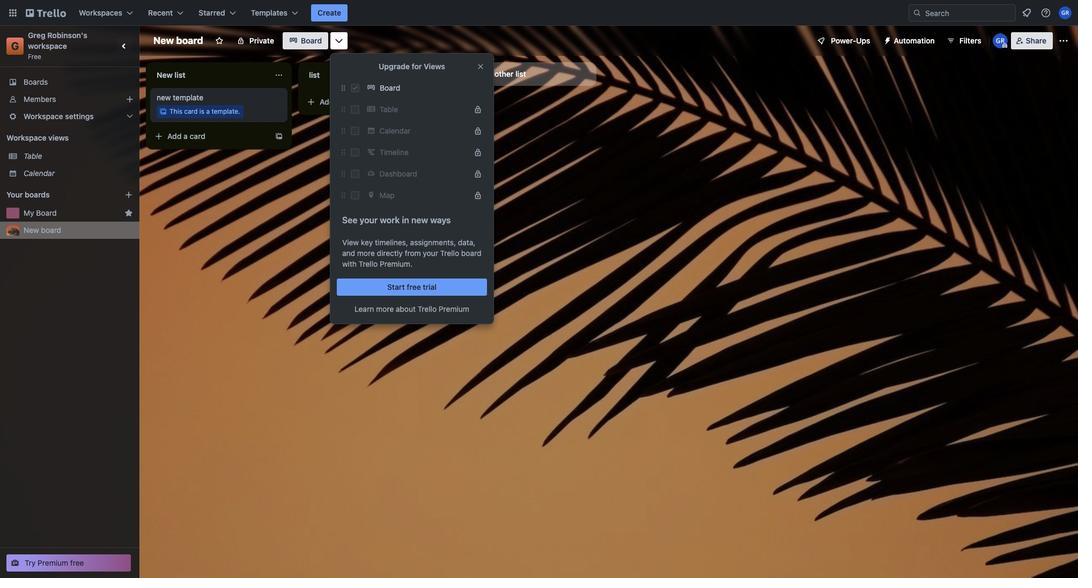 Task type: vqa. For each thing, say whether or not it's contained in the screenshot.
the 'wish'
no



Task type: locate. For each thing, give the bounding box(es) containing it.
trello right with
[[359, 259, 378, 268]]

free inside the try premium free button
[[70, 558, 84, 567]]

2 vertical spatial new
[[24, 225, 39, 235]]

new template
[[157, 93, 203, 102]]

2 horizontal spatial trello
[[440, 248, 459, 258]]

workspace left views
[[6, 133, 46, 142]]

1 vertical spatial free
[[70, 558, 84, 567]]

1 horizontal spatial trello
[[418, 304, 437, 313]]

add a card down "this"
[[167, 131, 206, 141]]

0 vertical spatial premium
[[439, 304, 470, 313]]

0 horizontal spatial more
[[357, 248, 375, 258]]

1 vertical spatial your
[[423, 248, 438, 258]]

back to home image
[[26, 4, 66, 21]]

a down list text field
[[336, 97, 340, 106]]

try premium free
[[25, 558, 84, 567]]

show menu image
[[1059, 35, 1070, 46]]

your boards with 2 items element
[[6, 188, 108, 201]]

1 horizontal spatial list
[[309, 70, 320, 79]]

board inside view key timelines, assignments, data, and more directly from your trello board with trello premium.
[[462, 248, 482, 258]]

new inside new template link
[[157, 93, 171, 102]]

add a card button down this card is a template.
[[150, 128, 271, 145]]

settings
[[65, 112, 94, 121]]

0 vertical spatial new board
[[154, 35, 203, 46]]

new
[[154, 35, 174, 46], [157, 70, 173, 79], [24, 225, 39, 235]]

0 horizontal spatial trello
[[359, 259, 378, 268]]

0 vertical spatial more
[[357, 248, 375, 258]]

more right learn
[[376, 304, 394, 313]]

2 horizontal spatial list
[[516, 69, 526, 78]]

table link
[[24, 151, 133, 162]]

New list text field
[[150, 67, 268, 84]]

new board down recent popup button
[[154, 35, 203, 46]]

table down workspace views
[[24, 151, 42, 160]]

1 horizontal spatial board
[[176, 35, 203, 46]]

premium down start free trial 'link'
[[439, 304, 470, 313]]

0 vertical spatial new
[[157, 93, 171, 102]]

workspace inside popup button
[[24, 112, 63, 121]]

timeline
[[380, 148, 409, 157]]

0 horizontal spatial a
[[184, 131, 188, 141]]

new up the new template
[[157, 70, 173, 79]]

new inside text box
[[157, 70, 173, 79]]

2 vertical spatial board
[[36, 208, 57, 217]]

new down recent popup button
[[154, 35, 174, 46]]

filters button
[[944, 32, 985, 49]]

board
[[176, 35, 203, 46], [41, 225, 61, 235], [462, 248, 482, 258]]

1 horizontal spatial your
[[423, 248, 438, 258]]

0 horizontal spatial new board
[[24, 225, 61, 235]]

customize views image
[[334, 35, 345, 46]]

board down my board
[[41, 225, 61, 235]]

new board down my board
[[24, 225, 61, 235]]

calendar up boards
[[24, 169, 55, 178]]

premium right try
[[38, 558, 68, 567]]

share
[[1027, 36, 1047, 45]]

open information menu image
[[1041, 8, 1052, 18]]

recent button
[[142, 4, 190, 21]]

1 vertical spatial board
[[41, 225, 61, 235]]

workspace settings button
[[0, 108, 140, 125]]

calendar up timeline
[[380, 126, 411, 135]]

0 horizontal spatial list
[[175, 70, 186, 79]]

0 horizontal spatial new
[[157, 93, 171, 102]]

add another list
[[470, 69, 526, 78]]

views
[[424, 62, 445, 71]]

0 horizontal spatial add
[[167, 131, 182, 141]]

new
[[157, 93, 171, 102], [412, 215, 428, 225]]

workspace for workspace settings
[[24, 112, 63, 121]]

new right in
[[412, 215, 428, 225]]

boards link
[[0, 74, 140, 91]]

add a card
[[320, 97, 358, 106], [167, 131, 206, 141]]

1 vertical spatial add
[[320, 97, 334, 106]]

1 vertical spatial workspace
[[6, 133, 46, 142]]

workspace settings
[[24, 112, 94, 121]]

board down data,
[[462, 248, 482, 258]]

trello right about
[[418, 304, 437, 313]]

0 vertical spatial new
[[154, 35, 174, 46]]

0 vertical spatial workspace
[[24, 112, 63, 121]]

0 vertical spatial trello
[[440, 248, 459, 258]]

a right is
[[206, 107, 210, 115]]

board link
[[283, 32, 329, 49], [364, 79, 487, 97]]

view
[[342, 238, 359, 247]]

2 vertical spatial a
[[184, 131, 188, 141]]

1 vertical spatial new
[[412, 215, 428, 225]]

card down is
[[190, 131, 206, 141]]

2 vertical spatial trello
[[418, 304, 437, 313]]

starred button
[[192, 4, 242, 21]]

0 vertical spatial board link
[[283, 32, 329, 49]]

1 horizontal spatial a
[[206, 107, 210, 115]]

1 vertical spatial add a card
[[167, 131, 206, 141]]

is
[[200, 107, 204, 115]]

1 horizontal spatial new board
[[154, 35, 203, 46]]

1 vertical spatial premium
[[38, 558, 68, 567]]

premium inside "learn more about trello premium" link
[[439, 304, 470, 313]]

a down this card is a template.
[[184, 131, 188, 141]]

workspaces button
[[72, 4, 140, 21]]

card
[[342, 97, 358, 106], [184, 107, 198, 115], [190, 131, 206, 141]]

1 horizontal spatial board
[[301, 36, 322, 45]]

work
[[380, 215, 400, 225]]

free left trial
[[407, 282, 421, 291]]

0 horizontal spatial board
[[41, 225, 61, 235]]

add a card down list text field
[[320, 97, 358, 106]]

ways
[[431, 215, 451, 225]]

0 vertical spatial board
[[176, 35, 203, 46]]

learn more about trello premium
[[355, 304, 470, 313]]

board down the upgrade
[[380, 83, 400, 92]]

filters
[[960, 36, 982, 45]]

2 vertical spatial card
[[190, 131, 206, 141]]

list inside text field
[[309, 70, 320, 79]]

list
[[516, 69, 526, 78], [175, 70, 186, 79], [309, 70, 320, 79]]

a
[[336, 97, 340, 106], [206, 107, 210, 115], [184, 131, 188, 141]]

0 vertical spatial a
[[336, 97, 340, 106]]

templates button
[[245, 4, 305, 21]]

board
[[301, 36, 322, 45], [380, 83, 400, 92], [36, 208, 57, 217]]

0 notifications image
[[1021, 6, 1034, 19]]

0 horizontal spatial premium
[[38, 558, 68, 567]]

my board
[[24, 208, 57, 217]]

for
[[412, 62, 422, 71]]

0 horizontal spatial table
[[24, 151, 42, 160]]

new up "this"
[[157, 93, 171, 102]]

0 horizontal spatial add a card
[[167, 131, 206, 141]]

1 horizontal spatial calendar
[[380, 126, 411, 135]]

add a card button
[[303, 93, 423, 111], [150, 128, 271, 145]]

workspace
[[24, 112, 63, 121], [6, 133, 46, 142]]

my board link
[[24, 208, 120, 218]]

1 horizontal spatial premium
[[439, 304, 470, 313]]

board link down for
[[364, 79, 487, 97]]

members link
[[0, 91, 140, 108]]

1 horizontal spatial add a card
[[320, 97, 358, 106]]

0 vertical spatial card
[[342, 97, 358, 106]]

ups
[[857, 36, 871, 45]]

0 vertical spatial add
[[470, 69, 484, 78]]

in
[[402, 215, 409, 225]]

board right my
[[36, 208, 57, 217]]

new board
[[154, 35, 203, 46], [24, 225, 61, 235]]

your down assignments,
[[423, 248, 438, 258]]

free
[[407, 282, 421, 291], [70, 558, 84, 567]]

0 horizontal spatial your
[[360, 215, 378, 225]]

new inside board name text box
[[154, 35, 174, 46]]

more
[[357, 248, 375, 258], [376, 304, 394, 313]]

0 vertical spatial add a card button
[[303, 93, 423, 111]]

your inside view key timelines, assignments, data, and more directly from your trello board with trello premium.
[[423, 248, 438, 258]]

timelines,
[[375, 238, 408, 247]]

private button
[[230, 32, 281, 49]]

0 horizontal spatial board
[[36, 208, 57, 217]]

0 vertical spatial add a card
[[320, 97, 358, 106]]

board left "customize views" icon
[[301, 36, 322, 45]]

2 horizontal spatial add
[[470, 69, 484, 78]]

2 horizontal spatial a
[[336, 97, 340, 106]]

robinson's
[[47, 31, 87, 40]]

0 vertical spatial board
[[301, 36, 322, 45]]

another
[[486, 69, 514, 78]]

board link left "customize views" icon
[[283, 32, 329, 49]]

free right try
[[70, 558, 84, 567]]

greg robinson (gregrobinson96) image
[[1059, 6, 1072, 19]]

card left is
[[184, 107, 198, 115]]

list inside text box
[[175, 70, 186, 79]]

new for new board link
[[24, 225, 39, 235]]

1 horizontal spatial board link
[[364, 79, 487, 97]]

add left 'another'
[[470, 69, 484, 78]]

workspace down members
[[24, 112, 63, 121]]

private
[[249, 36, 274, 45]]

1 vertical spatial table
[[24, 151, 42, 160]]

card down list text field
[[342, 97, 358, 106]]

your right the see
[[360, 215, 378, 225]]

boards
[[25, 190, 50, 199]]

1 vertical spatial board link
[[364, 79, 487, 97]]

1 horizontal spatial table
[[380, 105, 398, 114]]

view key timelines, assignments, data, and more directly from your trello board with trello premium.
[[342, 238, 482, 268]]

1 horizontal spatial free
[[407, 282, 421, 291]]

add down "this"
[[167, 131, 182, 141]]

add board image
[[125, 191, 133, 199]]

power-ups
[[832, 36, 871, 45]]

1 vertical spatial new
[[157, 70, 173, 79]]

a for "add a card" button to the left
[[184, 131, 188, 141]]

about
[[396, 304, 416, 313]]

1 vertical spatial add a card button
[[150, 128, 271, 145]]

2 horizontal spatial board
[[462, 248, 482, 258]]

1 vertical spatial more
[[376, 304, 394, 313]]

1 horizontal spatial new
[[412, 215, 428, 225]]

trello down assignments,
[[440, 248, 459, 258]]

add inside "button"
[[470, 69, 484, 78]]

share button
[[1012, 32, 1054, 49]]

try
[[25, 558, 36, 567]]

1 horizontal spatial add a card button
[[303, 93, 423, 111]]

card for topmost "add a card" button
[[342, 97, 358, 106]]

0 horizontal spatial free
[[70, 558, 84, 567]]

1 vertical spatial calendar
[[24, 169, 55, 178]]

add down list text field
[[320, 97, 334, 106]]

board left star or unstar board image
[[176, 35, 203, 46]]

premium
[[439, 304, 470, 313], [38, 558, 68, 567]]

more inside view key timelines, assignments, data, and more directly from your trello board with trello premium.
[[357, 248, 375, 258]]

trello
[[440, 248, 459, 258], [359, 259, 378, 268], [418, 304, 437, 313]]

1 vertical spatial card
[[184, 107, 198, 115]]

learn
[[355, 304, 374, 313]]

more down key
[[357, 248, 375, 258]]

1 vertical spatial a
[[206, 107, 210, 115]]

starred icon image
[[125, 209, 133, 217]]

2 vertical spatial board
[[462, 248, 482, 258]]

1 vertical spatial board
[[380, 83, 400, 92]]

your boards
[[6, 190, 50, 199]]

template
[[173, 93, 203, 102]]

0 vertical spatial free
[[407, 282, 421, 291]]

premium.
[[380, 259, 413, 268]]

add a card button down list text field
[[303, 93, 423, 111]]

table up timeline
[[380, 105, 398, 114]]

new down my
[[24, 225, 39, 235]]



Task type: describe. For each thing, give the bounding box(es) containing it.
close popover image
[[477, 62, 485, 71]]

g link
[[6, 38, 24, 55]]

new board link
[[24, 225, 133, 236]]

start
[[387, 282, 405, 291]]

recent
[[148, 8, 173, 17]]

sm image
[[879, 32, 894, 47]]

boards
[[24, 77, 48, 86]]

calendar link
[[24, 168, 133, 179]]

free
[[28, 53, 41, 61]]

new template link
[[157, 92, 281, 103]]

try premium free button
[[6, 554, 131, 572]]

a for topmost "add a card" button
[[336, 97, 340, 106]]

this member is an admin of this board. image
[[1003, 43, 1008, 48]]

this card is a template.
[[170, 107, 240, 115]]

template.
[[212, 107, 240, 115]]

0 vertical spatial your
[[360, 215, 378, 225]]

workspace views
[[6, 133, 69, 142]]

automation button
[[879, 32, 942, 49]]

new board inside board name text box
[[154, 35, 203, 46]]

free inside start free trial 'link'
[[407, 282, 421, 291]]

board inside new board link
[[41, 225, 61, 235]]

g
[[11, 40, 19, 52]]

list inside "button"
[[516, 69, 526, 78]]

starred
[[199, 8, 225, 17]]

automation
[[894, 36, 935, 45]]

your
[[6, 190, 23, 199]]

assignments,
[[410, 238, 456, 247]]

see
[[342, 215, 358, 225]]

0 horizontal spatial add a card button
[[150, 128, 271, 145]]

star or unstar board image
[[215, 36, 224, 45]]

Search field
[[922, 5, 1016, 21]]

0 vertical spatial calendar
[[380, 126, 411, 135]]

new for new list text box
[[157, 70, 173, 79]]

card for "add a card" button to the left
[[190, 131, 206, 141]]

create
[[318, 8, 341, 17]]

members
[[24, 94, 56, 104]]

upgrade for views
[[379, 62, 445, 71]]

power-
[[832, 36, 857, 45]]

learn more about trello premium link
[[355, 304, 470, 315]]

search image
[[913, 9, 922, 17]]

2 horizontal spatial board
[[380, 83, 400, 92]]

0 vertical spatial table
[[380, 105, 398, 114]]

start free trial link
[[337, 279, 487, 296]]

power-ups button
[[810, 32, 877, 49]]

new list
[[157, 70, 186, 79]]

upgrade
[[379, 62, 410, 71]]

see your work in new ways
[[342, 215, 451, 225]]

1 vertical spatial new board
[[24, 225, 61, 235]]

0 horizontal spatial calendar
[[24, 169, 55, 178]]

my
[[24, 208, 34, 217]]

add another list button
[[451, 62, 597, 86]]

workspace for workspace views
[[6, 133, 46, 142]]

2 vertical spatial add
[[167, 131, 182, 141]]

trial
[[423, 282, 437, 291]]

and
[[342, 248, 355, 258]]

data,
[[458, 238, 476, 247]]

map
[[380, 191, 395, 200]]

create from template… image
[[275, 132, 283, 141]]

from
[[405, 248, 421, 258]]

templates
[[251, 8, 288, 17]]

add a card for "add a card" button to the left
[[167, 131, 206, 141]]

premium inside the try premium free button
[[38, 558, 68, 567]]

1 horizontal spatial more
[[376, 304, 394, 313]]

0 horizontal spatial board link
[[283, 32, 329, 49]]

start free trial
[[387, 282, 437, 291]]

add a card for topmost "add a card" button
[[320, 97, 358, 106]]

directly
[[377, 248, 403, 258]]

board inside board name text box
[[176, 35, 203, 46]]

key
[[361, 238, 373, 247]]

workspaces
[[79, 8, 122, 17]]

workspace
[[28, 41, 67, 50]]

create button
[[311, 4, 348, 21]]

workspace navigation collapse icon image
[[117, 39, 132, 54]]

dashboard
[[380, 169, 418, 178]]

greg robinson's workspace free
[[28, 31, 89, 61]]

primary element
[[0, 0, 1079, 26]]

1 horizontal spatial add
[[320, 97, 334, 106]]

trello inside "learn more about trello premium" link
[[418, 304, 437, 313]]

list text field
[[303, 67, 421, 84]]

greg robinson (gregrobinson96) image
[[993, 33, 1008, 48]]

Board name text field
[[148, 32, 209, 49]]

with
[[342, 259, 357, 268]]

1 vertical spatial trello
[[359, 259, 378, 268]]

greg
[[28, 31, 45, 40]]

views
[[48, 133, 69, 142]]

greg robinson's workspace link
[[28, 31, 89, 50]]

this
[[170, 107, 182, 115]]



